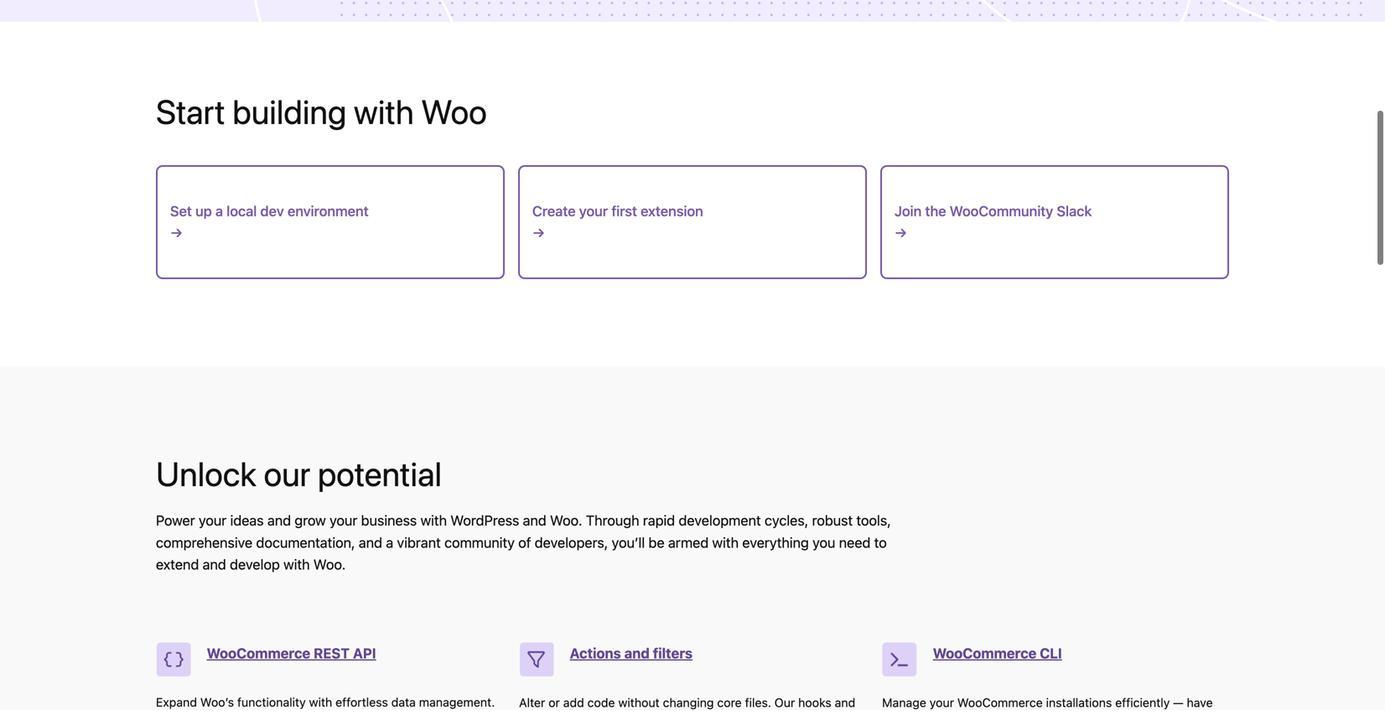 Task type: locate. For each thing, give the bounding box(es) containing it.
1 → from the left
[[170, 225, 183, 241]]

actions
[[570, 645, 621, 661]]

expand
[[156, 695, 197, 709]]

1 horizontal spatial →
[[532, 225, 545, 241]]

need
[[839, 534, 871, 551]]

your for power
[[199, 512, 227, 529]]

1 vertical spatial a
[[386, 534, 393, 551]]

woocommerce down woocommerce cli
[[957, 695, 1043, 710]]

your left first
[[579, 203, 608, 219]]

of
[[518, 534, 531, 551]]

woo.
[[550, 512, 582, 529], [313, 556, 346, 572]]

with
[[354, 92, 414, 131], [420, 512, 447, 529], [712, 534, 739, 551], [283, 556, 310, 572], [309, 695, 332, 709]]

3 → from the left
[[895, 225, 907, 241]]

files.
[[745, 695, 771, 710]]

set up a local dev environment →
[[170, 203, 369, 241]]

a inside set up a local dev environment →
[[215, 203, 223, 219]]

slack
[[1057, 203, 1092, 219]]

develop
[[230, 556, 280, 572]]

a
[[215, 203, 223, 219], [386, 534, 393, 551]]

0 vertical spatial woo.
[[550, 512, 582, 529]]

potential
[[318, 454, 442, 493]]

filters
[[653, 645, 693, 661]]

a right 'up'
[[215, 203, 223, 219]]

first
[[611, 203, 637, 219]]

set
[[170, 203, 192, 219]]

and right hooks
[[835, 695, 855, 710]]

→ for join the woocommunity slack →
[[895, 225, 907, 241]]

a inside power your ideas and grow your business with wordpress and woo. through rapid development cycles, robust tools, comprehensive documentation, and a vibrant community of developers, you'll be armed with everything you need to extend and develop with woo.
[[386, 534, 393, 551]]

1 horizontal spatial woo.
[[550, 512, 582, 529]]

2 horizontal spatial →
[[895, 225, 907, 241]]

1 horizontal spatial a
[[386, 534, 393, 551]]

community
[[444, 534, 515, 551]]

actions and filters link
[[570, 645, 693, 661]]

→ down create
[[532, 225, 545, 241]]

0 horizontal spatial a
[[215, 203, 223, 219]]

alter or add code without changing core files. our hooks and
[[519, 695, 855, 710]]

everything
[[742, 534, 809, 551]]

woocommerce left cli
[[933, 645, 1037, 661]]

manage your woocommerce installations efficiently — have
[[882, 695, 1213, 710]]

and
[[267, 512, 291, 529], [523, 512, 546, 529], [359, 534, 382, 551], [203, 556, 226, 572], [624, 645, 650, 661], [835, 695, 855, 710]]

effortless
[[335, 695, 388, 709]]

woo's
[[200, 695, 234, 709]]

documentation,
[[256, 534, 355, 551]]

→ inside create your first extension →
[[532, 225, 545, 241]]

your inside manage your woocommerce installations efficiently — have
[[930, 695, 954, 710]]

alter
[[519, 695, 545, 710]]

2 → from the left
[[532, 225, 545, 241]]

add
[[563, 695, 584, 710]]

unlock our potential
[[156, 454, 442, 493]]

woo. up "developers,"
[[550, 512, 582, 529]]

your for create
[[579, 203, 608, 219]]

your right manage
[[930, 695, 954, 710]]

cli
[[1040, 645, 1062, 661]]

→ inside the join the woocommunity slack →
[[895, 225, 907, 241]]

start building with woo
[[156, 92, 487, 131]]

woo. down "documentation,"
[[313, 556, 346, 572]]

and down the business
[[359, 534, 382, 551]]

wordpress
[[451, 512, 519, 529]]

→ down the set
[[170, 225, 183, 241]]

with left the effortless
[[309, 695, 332, 709]]

hooks
[[798, 695, 832, 710]]

and left the filters
[[624, 645, 650, 661]]

create
[[532, 203, 576, 219]]

1 vertical spatial woo.
[[313, 556, 346, 572]]

0 vertical spatial a
[[215, 203, 223, 219]]

with inside 'expand woo's functionality with effortless data management.'
[[309, 695, 332, 709]]

ideas
[[230, 512, 264, 529]]

developers,
[[535, 534, 608, 551]]

woocommerce up functionality
[[207, 645, 310, 661]]

to
[[874, 534, 887, 551]]

building
[[232, 92, 346, 131]]

with down development
[[712, 534, 739, 551]]

local
[[227, 203, 257, 219]]

woocommerce
[[207, 645, 310, 661], [933, 645, 1037, 661], [957, 695, 1043, 710]]

with up 'vibrant'
[[420, 512, 447, 529]]

→
[[170, 225, 183, 241], [532, 225, 545, 241], [895, 225, 907, 241]]

→ down join
[[895, 225, 907, 241]]

your inside create your first extension →
[[579, 203, 608, 219]]

your up comprehensive
[[199, 512, 227, 529]]

manage
[[882, 695, 926, 710]]

woocommerce for woocommerce rest api
[[207, 645, 310, 661]]

a down the business
[[386, 534, 393, 551]]

installations
[[1046, 695, 1112, 710]]

be
[[649, 534, 665, 551]]

environment
[[288, 203, 369, 219]]

unlock
[[156, 454, 257, 493]]

tools,
[[856, 512, 891, 529]]

our
[[264, 454, 310, 493]]

dev
[[260, 203, 284, 219]]

up
[[195, 203, 212, 219]]

have
[[1187, 695, 1213, 710]]

your right the 'grow'
[[330, 512, 357, 529]]

your
[[579, 203, 608, 219], [199, 512, 227, 529], [330, 512, 357, 529], [930, 695, 954, 710]]

efficiently
[[1115, 695, 1170, 710]]

extend
[[156, 556, 199, 572]]

0 horizontal spatial →
[[170, 225, 183, 241]]



Task type: vqa. For each thing, say whether or not it's contained in the screenshot.
changing
yes



Task type: describe. For each thing, give the bounding box(es) containing it.
business
[[361, 512, 417, 529]]

grow
[[295, 512, 326, 529]]

with down "documentation,"
[[283, 556, 310, 572]]

join the woocommunity slack →
[[895, 203, 1092, 241]]

woocommerce for woocommerce cli
[[933, 645, 1037, 661]]

or
[[548, 695, 560, 710]]

you'll
[[612, 534, 645, 551]]

woo
[[421, 92, 487, 131]]

you
[[813, 534, 835, 551]]

join
[[895, 203, 922, 219]]

power your ideas and grow your business with wordpress and woo. through rapid development cycles, robust tools, comprehensive documentation, and a vibrant community of developers, you'll be armed with everything you need to extend and develop with woo.
[[156, 512, 891, 572]]

and inside alter or add code without changing core files. our hooks and
[[835, 695, 855, 710]]

through
[[586, 512, 639, 529]]

robust
[[812, 512, 853, 529]]

with left woo
[[354, 92, 414, 131]]

→ inside set up a local dev environment →
[[170, 225, 183, 241]]

extension
[[641, 203, 703, 219]]

woocommerce cli link
[[933, 645, 1062, 661]]

woocommerce rest api link
[[207, 645, 376, 661]]

woocommerce cli
[[933, 645, 1062, 661]]

power
[[156, 512, 195, 529]]

and down comprehensive
[[203, 556, 226, 572]]

the
[[925, 203, 946, 219]]

expand woo's functionality with effortless data management.
[[156, 695, 495, 710]]

and up of
[[523, 512, 546, 529]]

rapid
[[643, 512, 675, 529]]

our
[[775, 695, 795, 710]]

0 horizontal spatial woo.
[[313, 556, 346, 572]]

armed
[[668, 534, 709, 551]]

your for manage
[[930, 695, 954, 710]]

start
[[156, 92, 225, 131]]

cycles,
[[765, 512, 808, 529]]

functionality
[[237, 695, 306, 709]]

woocommerce inside manage your woocommerce installations efficiently — have
[[957, 695, 1043, 710]]

development
[[679, 512, 761, 529]]

woocommunity
[[950, 203, 1053, 219]]

comprehensive
[[156, 534, 253, 551]]

rest
[[314, 645, 350, 661]]

→ for create your first extension →
[[532, 225, 545, 241]]

without
[[618, 695, 660, 710]]

code
[[587, 695, 615, 710]]

actions and filters
[[570, 645, 693, 661]]

—
[[1173, 695, 1184, 710]]

woocommerce rest api
[[207, 645, 376, 661]]

vibrant
[[397, 534, 441, 551]]

and left the 'grow'
[[267, 512, 291, 529]]

create your first extension →
[[532, 203, 703, 241]]

api
[[353, 645, 376, 661]]

data
[[391, 695, 416, 709]]

changing
[[663, 695, 714, 710]]

core
[[717, 695, 742, 710]]

management.
[[419, 695, 495, 709]]



